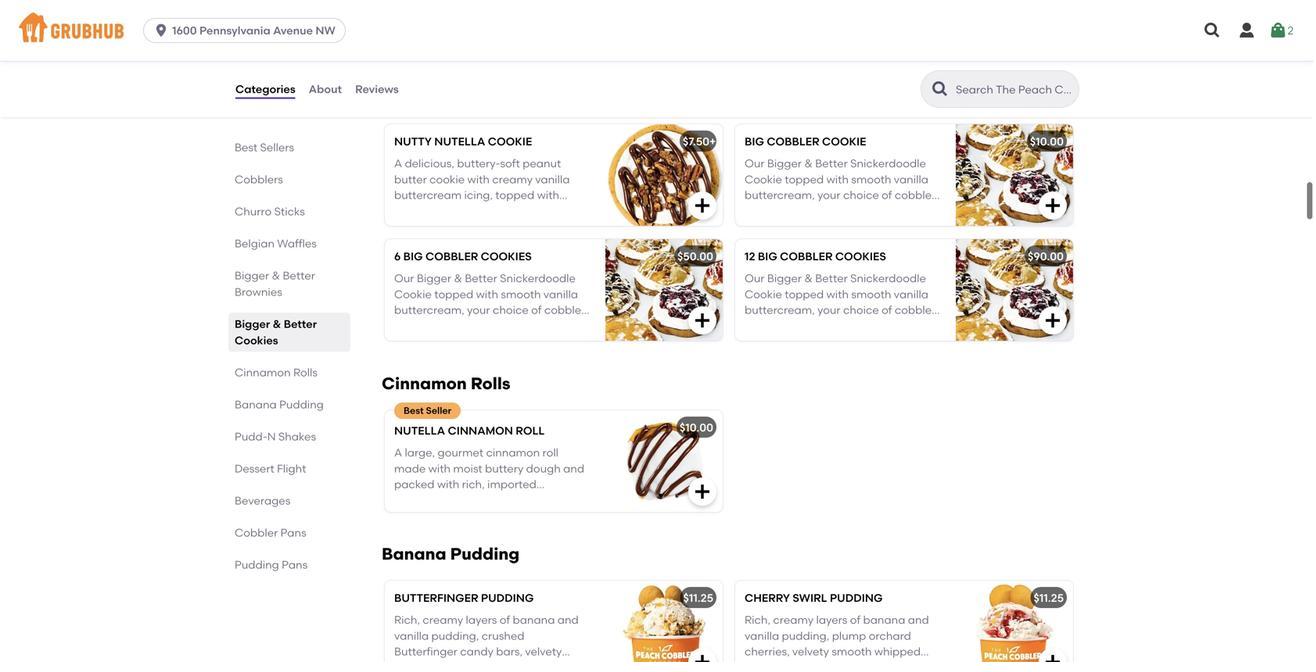 Task type: describe. For each thing, give the bounding box(es) containing it.
pudding pans
[[235, 559, 308, 572]]

$7.50
[[683, 135, 710, 148]]

sellers
[[260, 141, 294, 154]]

cookie for big
[[745, 173, 782, 186]]

better inside bigger & better cookies
[[284, 318, 317, 331]]

cookie for 6
[[394, 288, 432, 301]]

butterfinger pudding image
[[605, 581, 723, 663]]

creamy for a delicious, buttery-soft peanut butter cookie with creamy vanilla buttercream icing, topped with crushed butterfinger.
[[843, 58, 883, 71]]

bigger inside bigger & better cookies
[[235, 318, 270, 331]]

cobbler down crushed on the right top of page
[[767, 135, 820, 148]]

flight
[[277, 462, 306, 476]]

about
[[309, 82, 342, 96]]

icing. for big cobbler cookie
[[889, 205, 917, 218]]

with up butterfinger.
[[818, 58, 840, 71]]

svg image for butterfinger pudding image
[[693, 653, 712, 663]]

reviews
[[355, 82, 399, 96]]

with down 6 big cobbler cookies
[[476, 288, 498, 301]]

nutty
[[394, 135, 432, 148]]

topped down 6 big cobbler cookies
[[434, 288, 473, 301]]

categories
[[235, 82, 295, 96]]

cookies
[[235, 334, 278, 347]]

and for 6 big cobbler cookies
[[394, 320, 415, 333]]

2
[[1288, 24, 1294, 37]]

& inside bigger & better cookies
[[273, 318, 281, 331]]

1 vertical spatial banana pudding
[[382, 544, 520, 564]]

buttery- for butterfinger.
[[808, 42, 851, 55]]

best for best sellers
[[235, 141, 258, 154]]

cobbler, for big cobbler cookie
[[895, 189, 938, 202]]

cookie inside a delicious, buttery-soft snickerdoodle cookie with creamy vanilla buttercream icing, topped with cinnamon-sugar sprinkle.
[[471, 58, 506, 71]]

with up nutella
[[467, 173, 490, 186]]

big for 12 big cobbler cookies
[[758, 250, 777, 263]]

bigger for 12
[[767, 272, 802, 285]]

cookie for soft
[[488, 135, 532, 148]]

0 horizontal spatial rolls
[[293, 366, 318, 379]]

better inside bigger & better brownies
[[283, 269, 315, 282]]

12
[[745, 250, 755, 263]]

a delicious, buttery-soft peanut butter cookie with creamy vanilla buttercream icing, topped with crushed butterfinger. button
[[735, 9, 1073, 111]]

choice for 6 big cobbler cookies
[[493, 304, 529, 317]]

cobbler pans
[[235, 526, 306, 540]]

about button
[[308, 61, 343, 117]]

cookies for 12 big cobbler cookies
[[835, 250, 886, 263]]

shakes
[[278, 430, 316, 444]]

1 pudding from the left
[[481, 592, 534, 605]]

a delicious, buttery-soft snickerdoodle cookie with creamy vanilla buttercream icing, topped with cinnamon-sugar sprinkle. button
[[385, 9, 723, 111]]

better for 6 big cobbler cookies
[[465, 272, 497, 285]]

sugar
[[478, 90, 508, 103]]

cookie for 12
[[745, 288, 782, 301]]

with left 'search icon'
[[888, 74, 910, 87]]

delicious, for a delicious, buttery-soft snickerdoodle cookie with creamy vanilla buttercream icing, topped with cinnamon-sugar sprinkle.
[[405, 42, 454, 55]]

bigger & better cookies
[[235, 318, 317, 347]]

a for a delicious, buttery-soft peanut butter cookie with creamy vanilla buttercream icing, topped with stripes of nutella and sweet pecan pralines.
[[394, 157, 402, 170]]

reviews button
[[354, 61, 400, 117]]

butter for a delicious, buttery-soft peanut butter cookie with creamy vanilla buttercream icing, topped with crushed butterfinger.
[[745, 58, 777, 71]]

swirl
[[793, 592, 827, 605]]

dessert
[[235, 462, 274, 476]]

6 big cobbler cookies image
[[605, 239, 723, 341]]

nw
[[316, 24, 335, 37]]

delicious, for a delicious, buttery-soft peanut butter cookie with creamy vanilla buttercream icing, topped with crushed butterfinger.
[[755, 42, 805, 55]]

buttercream, for 12
[[745, 304, 815, 317]]

$50.00
[[677, 250, 713, 263]]

$7.50 +
[[683, 135, 716, 148]]

crushed
[[745, 90, 788, 103]]

pennsylvania
[[199, 24, 270, 37]]

butterfinger
[[394, 592, 478, 605]]

0 horizontal spatial cinnamon
[[235, 366, 291, 379]]

Search The Peach Cobbler Factory  search field
[[954, 82, 1074, 97]]

svg image inside 'main navigation' 'navigation'
[[1238, 21, 1256, 40]]

our for big
[[745, 157, 765, 170]]

with up pecan
[[537, 189, 559, 202]]

stripes for 12 big cobbler cookies
[[768, 320, 803, 333]]

stripes for 6 big cobbler cookies
[[418, 320, 453, 333]]

beverages
[[235, 494, 290, 508]]

best seller
[[404, 405, 452, 416]]

butter for a delicious, buttery-soft peanut butter cookie with creamy vanilla buttercream icing, topped with stripes of nutella and sweet pecan pralines.
[[394, 173, 427, 186]]

bigger for 6
[[417, 272, 451, 285]]

creamy for a delicious, buttery-soft peanut butter cookie with creamy vanilla buttercream icing, topped with stripes of nutella and sweet pecan pralines.
[[492, 173, 533, 186]]

main navigation navigation
[[0, 0, 1314, 61]]

your for big cobbler cookie
[[818, 189, 841, 202]]

pans for pudding pans
[[282, 559, 308, 572]]

1600
[[172, 24, 197, 37]]

n
[[267, 430, 276, 444]]

cobblers
[[235, 173, 283, 186]]

our bigger & better snickerdoodle cookie topped with smooth vanilla buttercream, your choice of cobbler, and stripes of buttercream icing. for 6 big cobbler cookies
[[394, 272, 587, 333]]

big cobbler cookie image
[[956, 124, 1073, 226]]

cobbler, for 12 big cobbler cookies
[[895, 304, 938, 317]]

soft for sprinkle.
[[500, 42, 520, 55]]

6
[[394, 250, 401, 263]]

1600 pennsylvania avenue nw
[[172, 24, 335, 37]]

bigger inside bigger & better brownies
[[235, 269, 269, 282]]

with down big cobbler cookie
[[827, 173, 849, 186]]

buttercream inside a delicious, buttery-soft snickerdoodle cookie with creamy vanilla buttercream icing, topped with cinnamon-sugar sprinkle.
[[431, 74, 499, 87]]

soft for of
[[500, 157, 520, 170]]

peanut for a delicious, buttery-soft peanut butter cookie with creamy vanilla buttercream icing, topped with stripes of nutella and sweet pecan pralines.
[[523, 157, 561, 170]]

cobbler
[[235, 526, 278, 540]]

cookies for 6 big cobbler cookies
[[481, 250, 532, 263]]

snickerdoodle for big cobbler cookie
[[850, 157, 926, 170]]

nutty nutella cookie
[[394, 135, 532, 148]]

best sellers
[[235, 141, 294, 154]]

vanilla inside a delicious, buttery-soft snickerdoodle cookie with creamy vanilla buttercream icing, topped with cinnamon-sugar sprinkle.
[[394, 74, 429, 87]]

brownies
[[235, 286, 282, 299]]

2 pudding from the left
[[830, 592, 883, 605]]

your for 6 big cobbler cookies
[[467, 304, 490, 317]]

2 horizontal spatial pudding
[[450, 544, 520, 564]]

svg image for the vanilla butterfinger cookie image
[[1044, 81, 1062, 100]]

$11.25 for butterfinger pudding
[[683, 592, 713, 605]]

with down snickerdoodle
[[394, 90, 416, 103]]

better for 12 big cobbler cookies
[[815, 272, 848, 285]]

12 big cobbler cookies
[[745, 250, 886, 263]]

1600 pennsylvania avenue nw button
[[143, 18, 352, 43]]

of inside a delicious, buttery-soft peanut butter cookie with creamy vanilla buttercream icing, topped with stripes of nutella and sweet pecan pralines.
[[432, 205, 442, 218]]

big right +
[[745, 135, 764, 148]]

our bigger & better snickerdoodle cookie topped with smooth vanilla buttercream, your choice of cobbler, and stripes of buttercream icing. for big cobbler cookie
[[745, 157, 938, 218]]

stripes inside a delicious, buttery-soft peanut butter cookie with creamy vanilla buttercream icing, topped with stripes of nutella and sweet pecan pralines.
[[394, 205, 429, 218]]

soft for butterfinger.
[[851, 42, 870, 55]]

svg image inside 2 button
[[1269, 21, 1288, 40]]

our for 6
[[394, 272, 414, 285]]

vanilla butterfinger cookie image
[[956, 9, 1073, 111]]

avenue
[[273, 24, 313, 37]]



Task type: vqa. For each thing, say whether or not it's contained in the screenshot.
of in the A Delicious, Buttery-Soft Peanut Butter Cookie With Creamy Vanilla Buttercream Icing, Topped With Stripes Of Nutella And Sweet Pecan Pralines.
yes



Task type: locate. For each thing, give the bounding box(es) containing it.
buttercream, for 6
[[394, 304, 464, 317]]

2 $11.25 from the left
[[1034, 592, 1064, 605]]

& for big
[[804, 157, 813, 170]]

cinnamon up best seller
[[382, 374, 467, 394]]

pralines.
[[394, 220, 439, 234]]

cookie down 6
[[394, 288, 432, 301]]

1 horizontal spatial banana
[[382, 544, 446, 564]]

1 horizontal spatial cookies
[[835, 250, 886, 263]]

cherry
[[745, 592, 790, 605]]

1 horizontal spatial best
[[404, 405, 424, 416]]

our
[[745, 157, 765, 170], [394, 272, 414, 285], [745, 272, 765, 285]]

0 horizontal spatial peanut
[[523, 157, 561, 170]]

topped inside a delicious, buttery-soft peanut butter cookie with creamy vanilla buttercream icing, topped with crushed butterfinger.
[[846, 74, 885, 87]]

better down bigger & better brownies at the left top of page
[[284, 318, 317, 331]]

topped inside a delicious, buttery-soft snickerdoodle cookie with creamy vanilla buttercream icing, topped with cinnamon-sugar sprinkle.
[[533, 74, 572, 87]]

+
[[710, 135, 716, 148]]

1 vertical spatial pans
[[282, 559, 308, 572]]

stripes
[[394, 205, 429, 218], [768, 205, 803, 218], [418, 320, 453, 333], [768, 320, 803, 333]]

topped inside a delicious, buttery-soft peanut butter cookie with creamy vanilla buttercream icing, topped with stripes of nutella and sweet pecan pralines.
[[495, 189, 534, 202]]

topped down 12 big cobbler cookies
[[785, 288, 824, 301]]

pudding
[[481, 592, 534, 605], [830, 592, 883, 605]]

a up snickerdoodle
[[394, 42, 402, 55]]

butterfinger pudding
[[394, 592, 534, 605]]

waffles
[[277, 237, 317, 250]]

buttery- for sprinkle.
[[457, 42, 500, 55]]

delicious,
[[405, 42, 454, 55], [755, 42, 805, 55], [405, 157, 454, 170]]

your for 12 big cobbler cookies
[[818, 304, 841, 317]]

0 vertical spatial pans
[[281, 526, 306, 540]]

cinnamon rolls
[[235, 366, 318, 379], [382, 374, 510, 394]]

cookie down big cobbler cookie
[[745, 173, 782, 186]]

cookie
[[745, 173, 782, 186], [394, 288, 432, 301], [745, 288, 782, 301]]

bigger down 6 big cobbler cookies
[[417, 272, 451, 285]]

12 big cobbler cookies image
[[956, 239, 1073, 341]]

soft inside a delicious, buttery-soft snickerdoodle cookie with creamy vanilla buttercream icing, topped with cinnamon-sugar sprinkle.
[[500, 42, 520, 55]]

and down 12
[[745, 320, 766, 333]]

svg image
[[1203, 21, 1222, 40], [1269, 21, 1288, 40], [153, 23, 169, 38], [1044, 196, 1062, 215], [693, 311, 712, 330]]

2 cookies from the left
[[835, 250, 886, 263]]

buttery- inside a delicious, buttery-soft peanut butter cookie with creamy vanilla buttercream icing, topped with crushed butterfinger.
[[808, 42, 851, 55]]

your down big cobbler cookie
[[818, 189, 841, 202]]

buttery- inside a delicious, buttery-soft peanut butter cookie with creamy vanilla buttercream icing, topped with stripes of nutella and sweet pecan pralines.
[[457, 157, 500, 170]]

banana
[[235, 398, 277, 411], [382, 544, 446, 564]]

0 vertical spatial nutella
[[434, 135, 485, 148]]

& up brownies
[[272, 269, 280, 282]]

and down 6
[[394, 320, 415, 333]]

delicious, for a delicious, buttery-soft peanut butter cookie with creamy vanilla buttercream icing, topped with stripes of nutella and sweet pecan pralines.
[[405, 157, 454, 170]]

1 vertical spatial nutella
[[394, 424, 445, 438]]

delicious, up crushed on the right top of page
[[755, 42, 805, 55]]

smooth down big cobbler cookie
[[851, 173, 891, 186]]

pudd-
[[235, 430, 267, 444]]

buttery-
[[457, 42, 500, 55], [808, 42, 851, 55], [457, 157, 500, 170]]

2 horizontal spatial cookie
[[780, 58, 815, 71]]

0 horizontal spatial banana pudding
[[235, 398, 324, 411]]

2 horizontal spatial icing,
[[815, 74, 843, 87]]

snickerdoodle
[[394, 58, 469, 71]]

buttery- up sugar
[[457, 42, 500, 55]]

6 big cobbler cookies
[[394, 250, 532, 263]]

buttercream inside a delicious, buttery-soft peanut butter cookie with creamy vanilla buttercream icing, topped with crushed butterfinger.
[[745, 74, 812, 87]]

1 vertical spatial peanut
[[523, 157, 561, 170]]

0 vertical spatial banana pudding
[[235, 398, 324, 411]]

vanilla for 12 big cobbler cookies
[[894, 288, 929, 301]]

smooth down 12 big cobbler cookies
[[851, 288, 891, 301]]

icing, inside a delicious, buttery-soft snickerdoodle cookie with creamy vanilla buttercream icing, topped with cinnamon-sugar sprinkle.
[[501, 74, 530, 87]]

smooth down 6 big cobbler cookies
[[501, 288, 541, 301]]

bigger for big
[[767, 157, 802, 170]]

sweet
[[509, 205, 541, 218]]

cookie for a delicious, buttery-soft peanut butter cookie with creamy vanilla buttercream icing, topped with crushed butterfinger.
[[780, 58, 815, 71]]

of
[[882, 189, 892, 202], [432, 205, 442, 218], [806, 205, 816, 218], [531, 304, 542, 317], [882, 304, 892, 317], [456, 320, 466, 333], [806, 320, 816, 333]]

pudding down cobbler
[[235, 559, 279, 572]]

cinnamon rolls up seller
[[382, 374, 510, 394]]

and inside a delicious, buttery-soft peanut butter cookie with creamy vanilla buttercream icing, topped with stripes of nutella and sweet pecan pralines.
[[486, 205, 507, 218]]

cobbler right 12
[[780, 250, 833, 263]]

butter inside a delicious, buttery-soft peanut butter cookie with creamy vanilla buttercream icing, topped with stripes of nutella and sweet pecan pralines.
[[394, 173, 427, 186]]

cookie up sugar
[[471, 58, 506, 71]]

nutella cinnamon roll image
[[605, 411, 723, 512]]

big cobbler cookie
[[745, 135, 866, 148]]

better down 6 big cobbler cookies
[[465, 272, 497, 285]]

banana pudding
[[235, 398, 324, 411], [382, 544, 520, 564]]

with up sprinkle.
[[509, 58, 531, 71]]

buttery- up butterfinger.
[[808, 42, 851, 55]]

peanut inside a delicious, buttery-soft peanut butter cookie with creamy vanilla buttercream icing, topped with stripes of nutella and sweet pecan pralines.
[[523, 157, 561, 170]]

smooth for 12 big cobbler cookies
[[851, 288, 891, 301]]

butter down "nutty"
[[394, 173, 427, 186]]

0 vertical spatial banana
[[235, 398, 277, 411]]

choice for 12 big cobbler cookies
[[843, 304, 879, 317]]

smooth for 6 big cobbler cookies
[[501, 288, 541, 301]]

butter up crushed on the right top of page
[[745, 58, 777, 71]]

topped down big cobbler cookie
[[785, 173, 824, 186]]

your down 6 big cobbler cookies
[[467, 304, 490, 317]]

creamy up butterfinger.
[[843, 58, 883, 71]]

bigger up cookies
[[235, 318, 270, 331]]

our bigger & better snickerdoodle cookie topped with smooth vanilla buttercream, your choice of cobbler, and stripes of buttercream icing. for 12 big cobbler cookies
[[745, 272, 938, 333]]

cookie inside a delicious, buttery-soft peanut butter cookie with creamy vanilla buttercream icing, topped with stripes of nutella and sweet pecan pralines.
[[430, 173, 465, 186]]

creamy inside a delicious, buttery-soft peanut butter cookie with creamy vanilla buttercream icing, topped with crushed butterfinger.
[[843, 58, 883, 71]]

buttercream, down big cobbler cookie
[[745, 189, 815, 202]]

best left sellers
[[235, 141, 258, 154]]

0 horizontal spatial pudding
[[235, 559, 279, 572]]

buttercream,
[[745, 189, 815, 202], [394, 304, 464, 317], [745, 304, 815, 317]]

banana up butterfinger
[[382, 544, 446, 564]]

best left seller
[[404, 405, 424, 416]]

cinnamon
[[235, 366, 291, 379], [382, 374, 467, 394]]

& down 6 big cobbler cookies
[[454, 272, 462, 285]]

a inside a delicious, buttery-soft peanut butter cookie with creamy vanilla buttercream icing, topped with crushed butterfinger.
[[745, 42, 753, 55]]

cookies
[[481, 250, 532, 263], [835, 250, 886, 263]]

churro
[[235, 205, 272, 218]]

0 horizontal spatial cookie
[[430, 173, 465, 186]]

cookie inside a delicious, buttery-soft peanut butter cookie with creamy vanilla buttercream icing, topped with crushed butterfinger.
[[780, 58, 815, 71]]

pudding up butterfinger pudding
[[450, 544, 520, 564]]

1 horizontal spatial cookie
[[822, 135, 866, 148]]

cookie up butterfinger.
[[780, 58, 815, 71]]

1 horizontal spatial pudding
[[830, 592, 883, 605]]

soft up sweet
[[500, 157, 520, 170]]

our down big cobbler cookie
[[745, 157, 765, 170]]

2 cookie from the left
[[822, 135, 866, 148]]

pans
[[281, 526, 306, 540], [282, 559, 308, 572]]

icing. for 6 big cobbler cookies
[[539, 320, 567, 333]]

big right 12
[[758, 250, 777, 263]]

1 horizontal spatial pudding
[[279, 398, 324, 411]]

nutella
[[434, 135, 485, 148], [394, 424, 445, 438]]

1 horizontal spatial creamy
[[534, 58, 574, 71]]

cinnamon rolls down cookies
[[235, 366, 318, 379]]

topped up butterfinger.
[[846, 74, 885, 87]]

buttery- down nutty nutella cookie
[[457, 157, 500, 170]]

0 horizontal spatial $11.25
[[683, 592, 713, 605]]

choice down 6 big cobbler cookies
[[493, 304, 529, 317]]

svg image for 12 big cobbler cookies image
[[1044, 311, 1062, 330]]

icing, inside a delicious, buttery-soft peanut butter cookie with creamy vanilla buttercream icing, topped with crushed butterfinger.
[[815, 74, 843, 87]]

vanilla
[[886, 58, 920, 71], [394, 74, 429, 87], [535, 173, 570, 186], [894, 173, 929, 186], [544, 288, 578, 301], [894, 288, 929, 301]]

our down 12
[[745, 272, 765, 285]]

a
[[394, 42, 402, 55], [745, 42, 753, 55], [394, 157, 402, 170]]

a for a delicious, buttery-soft snickerdoodle cookie with creamy vanilla buttercream icing, topped with cinnamon-sugar sprinkle.
[[394, 42, 402, 55]]

0 horizontal spatial banana
[[235, 398, 277, 411]]

banana pudding up butterfinger pudding
[[382, 544, 520, 564]]

with
[[509, 58, 531, 71], [818, 58, 840, 71], [888, 74, 910, 87], [394, 90, 416, 103], [467, 173, 490, 186], [827, 173, 849, 186], [537, 189, 559, 202], [476, 288, 498, 301], [827, 288, 849, 301]]

delicious, inside a delicious, buttery-soft snickerdoodle cookie with creamy vanilla buttercream icing, topped with cinnamon-sugar sprinkle.
[[405, 42, 454, 55]]

butter inside a delicious, buttery-soft peanut butter cookie with creamy vanilla buttercream icing, topped with crushed butterfinger.
[[745, 58, 777, 71]]

2 button
[[1269, 16, 1294, 45]]

banana pudding up pudd-n shakes
[[235, 398, 324, 411]]

cookie for a delicious, buttery-soft peanut butter cookie with creamy vanilla buttercream icing, topped with stripes of nutella and sweet pecan pralines.
[[430, 173, 465, 186]]

a delicious, buttery-soft peanut butter cookie with creamy vanilla buttercream icing, topped with crushed butterfinger.
[[745, 42, 920, 103]]

pudding right butterfinger
[[481, 592, 534, 605]]

buttery- inside a delicious, buttery-soft snickerdoodle cookie with creamy vanilla buttercream icing, topped with cinnamon-sugar sprinkle.
[[457, 42, 500, 55]]

soft inside a delicious, buttery-soft peanut butter cookie with creamy vanilla buttercream icing, topped with crushed butterfinger.
[[851, 42, 870, 55]]

dessert flight
[[235, 462, 306, 476]]

butter
[[745, 58, 777, 71], [394, 173, 427, 186]]

stripes for big cobbler cookie
[[768, 205, 803, 218]]

creamy inside a delicious, buttery-soft peanut butter cookie with creamy vanilla buttercream icing, topped with stripes of nutella and sweet pecan pralines.
[[492, 173, 533, 186]]

1 vertical spatial butter
[[394, 173, 427, 186]]

snickerdoodle cookie image
[[605, 9, 723, 111]]

vanilla for nutty nutella cookie
[[535, 173, 570, 186]]

pudding up shakes
[[279, 398, 324, 411]]

topped
[[533, 74, 572, 87], [846, 74, 885, 87], [785, 173, 824, 186], [495, 189, 534, 202], [434, 288, 473, 301], [785, 288, 824, 301]]

0 vertical spatial peanut
[[873, 42, 912, 55]]

vanilla for 6 big cobbler cookies
[[544, 288, 578, 301]]

pans for cobbler pans
[[281, 526, 306, 540]]

icing, up butterfinger.
[[815, 74, 843, 87]]

choice down 12 big cobbler cookies
[[843, 304, 879, 317]]

nutty nutella cookie image
[[605, 124, 723, 226]]

delicious, down "nutty"
[[405, 157, 454, 170]]

bigger & better brownies
[[235, 269, 315, 299]]

cookie down sugar
[[488, 135, 532, 148]]

sticks
[[274, 205, 305, 218]]

vanilla for big cobbler cookie
[[894, 173, 929, 186]]

topped up sweet
[[495, 189, 534, 202]]

a delicious, buttery-soft snickerdoodle cookie with creamy vanilla buttercream icing, topped with cinnamon-sugar sprinkle.
[[394, 42, 574, 103]]

bigger up brownies
[[235, 269, 269, 282]]

pans right cobbler
[[281, 526, 306, 540]]

seller
[[426, 405, 452, 416]]

better down big cobbler cookie
[[815, 157, 848, 170]]

0 horizontal spatial icing,
[[464, 189, 493, 202]]

cherry swirl pudding
[[745, 592, 883, 605]]

belgian waffles
[[235, 237, 317, 250]]

roll
[[516, 424, 545, 438]]

svg image inside 1600 pennsylvania avenue nw button
[[153, 23, 169, 38]]

0 vertical spatial butter
[[745, 58, 777, 71]]

1 horizontal spatial cinnamon
[[382, 374, 467, 394]]

icing,
[[501, 74, 530, 87], [815, 74, 843, 87], [464, 189, 493, 202]]

best for best seller
[[404, 405, 424, 416]]

big for 6 big cobbler cookies
[[403, 250, 423, 263]]

buttercream inside a delicious, buttery-soft peanut butter cookie with creamy vanilla buttercream icing, topped with stripes of nutella and sweet pecan pralines.
[[394, 189, 462, 202]]

cherry swirl pudding image
[[956, 581, 1073, 663]]

1 horizontal spatial peanut
[[873, 42, 912, 55]]

soft inside a delicious, buttery-soft peanut butter cookie with creamy vanilla buttercream icing, topped with stripes of nutella and sweet pecan pralines.
[[500, 157, 520, 170]]

pudding
[[279, 398, 324, 411], [450, 544, 520, 564], [235, 559, 279, 572]]

nutella down best seller
[[394, 424, 445, 438]]

svg image
[[1238, 21, 1256, 40], [1044, 81, 1062, 100], [693, 196, 712, 215], [1044, 311, 1062, 330], [693, 483, 712, 501], [693, 653, 712, 663], [1044, 653, 1062, 663]]

churro sticks
[[235, 205, 305, 218]]

and for 12 big cobbler cookies
[[745, 320, 766, 333]]

smooth for big cobbler cookie
[[851, 173, 891, 186]]

our down 6
[[394, 272, 414, 285]]

1 vertical spatial banana
[[382, 544, 446, 564]]

svg image for cherry swirl pudding image
[[1044, 653, 1062, 663]]

cookie down 12
[[745, 288, 782, 301]]

cinnamon
[[448, 424, 513, 438]]

delicious, inside a delicious, buttery-soft peanut butter cookie with creamy vanilla buttercream icing, topped with crushed butterfinger.
[[755, 42, 805, 55]]

0 horizontal spatial butter
[[394, 173, 427, 186]]

cobbler for 6 big cobbler cookies
[[426, 250, 478, 263]]

a inside a delicious, buttery-soft snickerdoodle cookie with creamy vanilla buttercream icing, topped with cinnamon-sugar sprinkle.
[[394, 42, 402, 55]]

cobbler down pralines. on the left top of the page
[[426, 250, 478, 263]]

our for 12
[[745, 272, 765, 285]]

snickerdoodle for 6 big cobbler cookies
[[500, 272, 576, 285]]

svg image for nutty nutella cookie image on the top of the page
[[693, 196, 712, 215]]

icing, for a delicious, buttery-soft peanut butter cookie with creamy vanilla buttercream icing, topped with crushed butterfinger.
[[815, 74, 843, 87]]

a inside a delicious, buttery-soft peanut butter cookie with creamy vanilla buttercream icing, topped with stripes of nutella and sweet pecan pralines.
[[394, 157, 402, 170]]

1 horizontal spatial cinnamon rolls
[[382, 374, 510, 394]]

better down 12 big cobbler cookies
[[815, 272, 848, 285]]

buttercream, for big
[[745, 189, 815, 202]]

a delicious, buttery-soft peanut butter cookie with creamy vanilla buttercream icing, topped with stripes of nutella and sweet pecan pralines.
[[394, 157, 577, 234]]

a up crushed on the right top of page
[[745, 42, 753, 55]]

nutella cinnamon roll
[[394, 424, 545, 438]]

stripes up pralines. on the left top of the page
[[394, 205, 429, 218]]

2 horizontal spatial creamy
[[843, 58, 883, 71]]

soft up sugar
[[500, 42, 520, 55]]

cobbler, for 6 big cobbler cookies
[[544, 304, 587, 317]]

& for 6
[[454, 272, 462, 285]]

1 $11.25 from the left
[[683, 592, 713, 605]]

& for 12
[[804, 272, 813, 285]]

0 horizontal spatial best
[[235, 141, 258, 154]]

with down 12 big cobbler cookies
[[827, 288, 849, 301]]

and left sweet
[[486, 205, 507, 218]]

1 vertical spatial best
[[404, 405, 424, 416]]

0 horizontal spatial $10.00
[[680, 421, 713, 434]]

0 horizontal spatial creamy
[[492, 173, 533, 186]]

$90.00
[[1028, 250, 1064, 263]]

best
[[235, 141, 258, 154], [404, 405, 424, 416]]

choice for big cobbler cookie
[[843, 189, 879, 202]]

cinnamon down cookies
[[235, 366, 291, 379]]

1 horizontal spatial $10.00
[[1030, 135, 1064, 148]]

delicious, up snickerdoodle
[[405, 42, 454, 55]]

our bigger & better snickerdoodle cookie topped with smooth vanilla buttercream, your choice of cobbler, and stripes of buttercream icing. down big cobbler cookie
[[745, 157, 938, 218]]

butterfinger.
[[790, 90, 856, 103]]

pans down cobbler pans
[[282, 559, 308, 572]]

cookie for better
[[822, 135, 866, 148]]

vanilla inside a delicious, buttery-soft peanut butter cookie with creamy vanilla buttercream icing, topped with crushed butterfinger.
[[886, 58, 920, 71]]

pecan
[[543, 205, 577, 218]]

& down 12 big cobbler cookies
[[804, 272, 813, 285]]

a for a delicious, buttery-soft peanut butter cookie with creamy vanilla buttercream icing, topped with crushed butterfinger.
[[745, 42, 753, 55]]

and for big cobbler cookie
[[745, 205, 766, 218]]

1 horizontal spatial banana pudding
[[382, 544, 520, 564]]

1 vertical spatial $10.00
[[680, 421, 713, 434]]

0 horizontal spatial cookies
[[481, 250, 532, 263]]

0 vertical spatial best
[[235, 141, 258, 154]]

belgian
[[235, 237, 275, 250]]

& down big cobbler cookie
[[804, 157, 813, 170]]

cobbler
[[767, 135, 820, 148], [426, 250, 478, 263], [780, 250, 833, 263]]

1 horizontal spatial $11.25
[[1034, 592, 1064, 605]]

our bigger & better snickerdoodle cookie topped with smooth vanilla buttercream, your choice of cobbler, and stripes of buttercream icing. down 12 big cobbler cookies
[[745, 272, 938, 333]]

buttercream, down 12
[[745, 304, 815, 317]]

pudd-n shakes
[[235, 430, 316, 444]]

vanilla inside a delicious, buttery-soft peanut butter cookie with creamy vanilla buttercream icing, topped with stripes of nutella and sweet pecan pralines.
[[535, 173, 570, 186]]

stripes down 12 big cobbler cookies
[[768, 320, 803, 333]]

a down "nutty"
[[394, 157, 402, 170]]

rolls
[[293, 366, 318, 379], [471, 374, 510, 394]]

$10.00
[[1030, 135, 1064, 148], [680, 421, 713, 434]]

peanut for a delicious, buttery-soft peanut butter cookie with creamy vanilla buttercream icing, topped with crushed butterfinger.
[[873, 42, 912, 55]]

soft
[[500, 42, 520, 55], [851, 42, 870, 55], [500, 157, 520, 170]]

& inside bigger & better brownies
[[272, 269, 280, 282]]

choice up 12 big cobbler cookies
[[843, 189, 879, 202]]

better for big cobbler cookie
[[815, 157, 848, 170]]

snickerdoodle for 12 big cobbler cookies
[[850, 272, 926, 285]]

0 vertical spatial $10.00
[[1030, 135, 1064, 148]]

icing, for a delicious, buttery-soft peanut butter cookie with creamy vanilla buttercream icing, topped with stripes of nutella and sweet pecan pralines.
[[464, 189, 493, 202]]

peanut
[[873, 42, 912, 55], [523, 157, 561, 170]]

delicious, inside a delicious, buttery-soft peanut butter cookie with creamy vanilla buttercream icing, topped with stripes of nutella and sweet pecan pralines.
[[405, 157, 454, 170]]

icing. for 12 big cobbler cookies
[[889, 320, 917, 333]]

rolls down bigger & better cookies
[[293, 366, 318, 379]]

nutella down the cinnamon- on the left top of page
[[434, 135, 485, 148]]

search icon image
[[931, 80, 950, 99]]

0 horizontal spatial pudding
[[481, 592, 534, 605]]

choice
[[843, 189, 879, 202], [493, 304, 529, 317], [843, 304, 879, 317]]

icing, inside a delicious, buttery-soft peanut butter cookie with creamy vanilla buttercream icing, topped with stripes of nutella and sweet pecan pralines.
[[464, 189, 493, 202]]

1 horizontal spatial rolls
[[471, 374, 510, 394]]

icing.
[[889, 205, 917, 218], [539, 320, 567, 333], [889, 320, 917, 333]]

buttery- for of
[[457, 157, 500, 170]]

peanut inside a delicious, buttery-soft peanut butter cookie with creamy vanilla buttercream icing, topped with crushed butterfinger.
[[873, 42, 912, 55]]

0 horizontal spatial cookie
[[488, 135, 532, 148]]

1 horizontal spatial cookie
[[471, 58, 506, 71]]

and
[[486, 205, 507, 218], [745, 205, 766, 218], [394, 320, 415, 333], [745, 320, 766, 333]]

1 horizontal spatial butter
[[745, 58, 777, 71]]

0 horizontal spatial cinnamon rolls
[[235, 366, 318, 379]]

bigger down big cobbler cookie
[[767, 157, 802, 170]]

1 cookies from the left
[[481, 250, 532, 263]]

better
[[815, 157, 848, 170], [283, 269, 315, 282], [465, 272, 497, 285], [815, 272, 848, 285], [284, 318, 317, 331]]

your
[[818, 189, 841, 202], [467, 304, 490, 317], [818, 304, 841, 317]]

creamy
[[534, 58, 574, 71], [843, 58, 883, 71], [492, 173, 533, 186]]

and up 12
[[745, 205, 766, 218]]

better down waffles
[[283, 269, 315, 282]]

sprinkle.
[[510, 90, 554, 103]]

creamy up sweet
[[492, 173, 533, 186]]

&
[[804, 157, 813, 170], [272, 269, 280, 282], [454, 272, 462, 285], [804, 272, 813, 285], [273, 318, 281, 331]]

nutella
[[445, 205, 483, 218]]

bigger down 12 big cobbler cookies
[[767, 272, 802, 285]]

icing, up nutella
[[464, 189, 493, 202]]

big right 6
[[403, 250, 423, 263]]

$11.25 for cherry swirl pudding
[[1034, 592, 1064, 605]]

categories button
[[235, 61, 296, 117]]

our bigger & better snickerdoodle cookie topped with smooth vanilla buttercream, your choice of cobbler, and stripes of buttercream icing. down 6 big cobbler cookies
[[394, 272, 587, 333]]

big
[[745, 135, 764, 148], [403, 250, 423, 263], [758, 250, 777, 263]]

cinnamon-
[[419, 90, 478, 103]]

cookie
[[488, 135, 532, 148], [822, 135, 866, 148]]

our bigger & better snickerdoodle cookie topped with smooth vanilla buttercream, your choice of cobbler, and stripes of buttercream icing.
[[745, 157, 938, 218], [394, 272, 587, 333], [745, 272, 938, 333]]

pudding right the swirl on the bottom of page
[[830, 592, 883, 605]]

stripes down 6 big cobbler cookies
[[418, 320, 453, 333]]

1 cookie from the left
[[488, 135, 532, 148]]

cookie up nutella
[[430, 173, 465, 186]]

cobbler for 12 big cobbler cookies
[[780, 250, 833, 263]]

your down 12 big cobbler cookies
[[818, 304, 841, 317]]

buttercream, down 6
[[394, 304, 464, 317]]

creamy inside a delicious, buttery-soft snickerdoodle cookie with creamy vanilla buttercream icing, topped with cinnamon-sugar sprinkle.
[[534, 58, 574, 71]]

1 horizontal spatial icing,
[[501, 74, 530, 87]]



